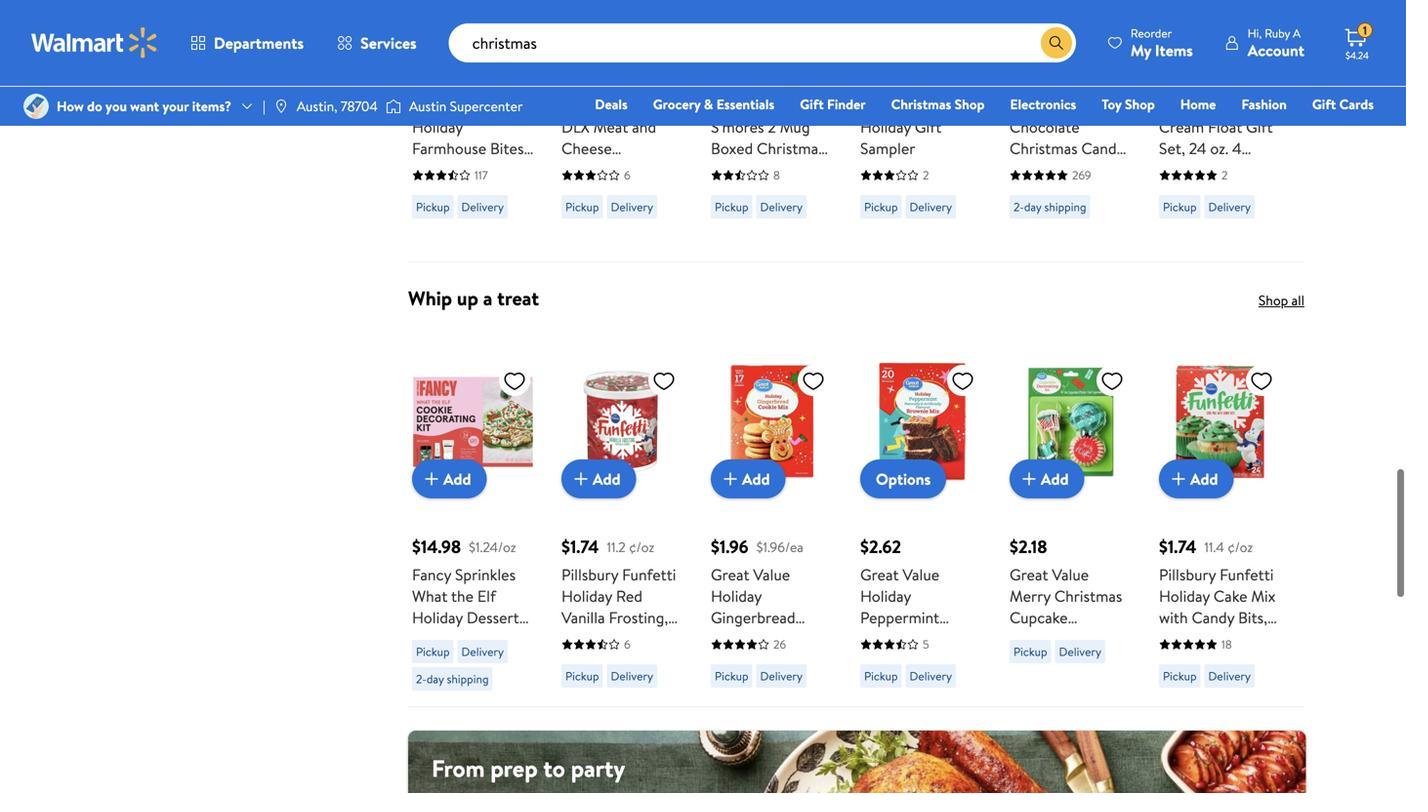 Task type: describe. For each thing, give the bounding box(es) containing it.
hillshire
[[561, 95, 617, 116]]

set, inside $14.88 $1.66/oz dove chocolate s'mores 2 mug boxed christmas gift set, 8.94oz
[[741, 159, 768, 181]]

gift inside the $9.97 old wisconsin holiday gift sampler
[[915, 116, 942, 138]]

$2.62 great value holiday peppermint brownie mix, 18 oz
[[860, 535, 965, 672]]

great for $2.18
[[1010, 565, 1048, 586]]

value for $2.62
[[903, 565, 940, 586]]

elf
[[477, 586, 496, 608]]

one debit
[[1224, 122, 1290, 141]]

shop all link
[[1259, 291, 1305, 310]]

0 vertical spatial shipping
[[1044, 199, 1086, 215]]

gift finder
[[800, 95, 866, 114]]

wisconsin
[[889, 95, 956, 116]]

toy shop link
[[1093, 94, 1164, 115]]

meat
[[593, 116, 628, 138]]

delivery down the 5
[[910, 669, 952, 685]]

$24.98 52.0 ¢/oz hershey's milk chocolate christmas candy, bulk bar 3 lb
[[1010, 66, 1128, 181]]

prep
[[490, 753, 538, 786]]

do
[[87, 97, 102, 116]]

value for $2.18
[[1052, 565, 1089, 586]]

add for fancy sprinkles what the elf holiday dessert decorating kit, 12.1 oz
[[443, 469, 471, 490]]

$2.18 great value merry christmas cupcake decorating kit, multicolor, 24 count
[[1010, 535, 1122, 693]]

sprinkles
[[455, 565, 516, 586]]

0 horizontal spatial day
[[427, 672, 444, 688]]

$1.66/oz
[[769, 68, 816, 87]]

how do you want your items?
[[57, 97, 231, 116]]

delivery down box
[[1208, 669, 1251, 685]]

product group containing $24.98
[[1010, 0, 1132, 254]]

gift inside $19.54 83.1 ¢/oz hillshire farm dlx meat and cheese assortment holiday boxed gift set, 23.5oz
[[561, 202, 588, 224]]

add for pillsbury funfetti holiday red vanilla frosting, 15.6 oz tub
[[593, 469, 621, 490]]

product group containing $2.18
[[1010, 322, 1132, 699]]

 image for austin, 78704
[[273, 99, 289, 114]]

1 horizontal spatial 8
[[773, 167, 780, 184]]

a
[[483, 285, 492, 312]]

add button for pillsbury funfetti holiday cake mix with candy bits, 15.25 oz box
[[1159, 460, 1234, 499]]

toy
[[1102, 95, 1122, 114]]

box
[[1219, 629, 1245, 651]]

the
[[451, 586, 474, 608]]

toy shop
[[1102, 95, 1155, 114]]

whip
[[408, 285, 452, 312]]

candy
[[1192, 608, 1235, 629]]

$1.74 11.2 ¢/oz pillsbury funfetti holiday red vanilla frosting, 15.6 oz tub
[[561, 535, 676, 651]]

¢/oz for $19.54
[[641, 68, 667, 87]]

$1.96 $1.96/ea great value holiday gingerbread cookie mix, 14 oz
[[711, 535, 828, 651]]

chocolate inside $24.98 52.0 ¢/oz hershey's milk chocolate christmas candy, bulk bar 3 lb
[[1010, 116, 1080, 138]]

holiday inside $2.62 great value holiday peppermint brownie mix, 18 oz
[[860, 586, 911, 608]]

1 vertical spatial shipping
[[447, 672, 489, 688]]

2 for $9.97
[[923, 167, 929, 184]]

christmas inside $14.88 $1.66/oz dove chocolate s'mores 2 mug boxed christmas gift set, 8.94oz
[[757, 138, 825, 159]]

¢/oz for $14.88
[[1246, 68, 1271, 87]]

items
[[1155, 40, 1193, 61]]

add to favorites list, pillsbury funfetti holiday cake mix with candy bits, 15.25 oz box image
[[1250, 369, 1273, 394]]

add to cart image for $1.74
[[1167, 468, 1190, 491]]

old
[[860, 95, 885, 116]]

$1.74 for pillsbury funfetti holiday cake mix with candy bits, 15.25 oz box
[[1159, 535, 1197, 560]]

bits,
[[1238, 608, 1267, 629]]

18 inside $2.62 great value holiday peppermint brownie mix, 18 oz
[[951, 629, 965, 651]]

merry
[[1010, 586, 1051, 608]]

¢/oz inside $1.74 11.4 ¢/oz pillsbury funfetti holiday cake mix with candy bits, 15.25 oz box
[[1228, 538, 1253, 557]]

11.2
[[607, 538, 626, 557]]

departments button
[[174, 20, 320, 66]]

kit, inside $14.98 $1.24/oz fancy sprinkles what the elf holiday dessert decorating kit, 12.1 oz
[[492, 629, 514, 651]]

delivery right pack
[[1208, 199, 1251, 215]]

christmas shop
[[891, 95, 985, 114]]

product group containing $19.54
[[561, 0, 684, 254]]

$2.62
[[860, 535, 901, 560]]

gingerbread
[[711, 608, 795, 629]]

candy,
[[1081, 138, 1128, 159]]

shop for christmas shop
[[955, 95, 985, 114]]

11.4
[[1204, 538, 1224, 557]]

electronics
[[1010, 95, 1076, 114]]

per
[[1258, 159, 1281, 181]]

add for pillsbury funfetti holiday cake mix with candy bits, 15.25 oz box
[[1190, 469, 1218, 490]]

delivery down the $9.97 old wisconsin holiday gift sampler
[[910, 199, 952, 215]]

14
[[794, 629, 809, 651]]

oz inside the $9.97 $1.25/oz hickory farms holiday farmhouse bites sampler gift 8 oz - 3 pieces
[[514, 159, 529, 181]]

add to favorites list, pillsbury funfetti holiday red vanilla frosting, 15.6 oz tub image
[[652, 369, 676, 394]]

hi, ruby a account
[[1248, 25, 1305, 61]]

milk
[[1079, 95, 1107, 116]]

1 inside $14.88 62.0 ¢/oz holiday ice cream float gift set, 24 oz. 4 piece, 1 count per pack
[[1204, 159, 1209, 181]]

options
[[876, 469, 931, 490]]

decorating inside $14.98 $1.24/oz fancy sprinkles what the elf holiday dessert decorating kit, 12.1 oz
[[412, 629, 488, 651]]

assortment
[[561, 159, 641, 181]]

mug
[[780, 116, 810, 138]]

gift inside $14.88 62.0 ¢/oz holiday ice cream float gift set, 24 oz. 4 piece, 1 count per pack
[[1246, 116, 1273, 138]]

mix, inside $2.62 great value holiday peppermint brownie mix, 18 oz
[[919, 629, 947, 651]]

kit, inside '$2.18 great value merry christmas cupcake decorating kit, multicolor, 24 count'
[[1089, 629, 1112, 651]]

chocolate inside $14.88 $1.66/oz dove chocolate s'mores 2 mug boxed christmas gift set, 8.94oz
[[750, 95, 820, 116]]

add to cart image for great value merry christmas cupcake decorating kit, multicolor, 24 count
[[1018, 468, 1041, 491]]

$1.96/ea
[[756, 538, 804, 557]]

decorating inside '$2.18 great value merry christmas cupcake decorating kit, multicolor, 24 count'
[[1010, 629, 1086, 651]]

ice
[[1214, 95, 1234, 116]]

gift inside $14.88 $1.66/oz dove chocolate s'mores 2 mug boxed christmas gift set, 8.94oz
[[711, 159, 738, 181]]

add button for great value holiday gingerbread cookie mix, 14 oz
[[711, 460, 786, 499]]

delivery down "assortment"
[[611, 199, 653, 215]]

peppermint
[[860, 608, 940, 629]]

walmart+
[[1316, 122, 1374, 141]]

austin, 78704
[[297, 97, 378, 116]]

mix
[[1251, 586, 1276, 608]]

$1.74 for pillsbury funfetti holiday red vanilla frosting, 15.6 oz tub
[[561, 535, 599, 560]]

cookie
[[711, 629, 759, 651]]

holiday inside the $9.97 $1.25/oz hickory farms holiday farmhouse bites sampler gift 8 oz - 3 pieces
[[412, 116, 463, 138]]

add to favorites list, great value holiday gingerbread cookie mix, 14 oz image
[[802, 369, 825, 394]]

gift inside the $9.97 $1.25/oz hickory farms holiday farmhouse bites sampler gift 8 oz - 3 pieces
[[471, 159, 497, 181]]

cake
[[1214, 586, 1247, 608]]

dove
[[711, 95, 747, 116]]

$9.97 for $9.97 $1.25/oz hickory farms holiday farmhouse bites sampler gift 8 oz - 3 pieces
[[412, 66, 451, 90]]

great value merry christmas cupcake decorating kit, multicolor, 24 count image
[[1010, 361, 1132, 484]]

cards
[[1339, 95, 1374, 114]]

3 inside the $9.97 $1.25/oz hickory farms holiday farmhouse bites sampler gift 8 oz - 3 pieces
[[422, 181, 430, 202]]

$14.88 for holiday
[[1159, 66, 1209, 90]]

funfetti for red
[[622, 565, 676, 586]]

83.1
[[617, 68, 638, 87]]

set, inside $14.88 62.0 ¢/oz holiday ice cream float gift set, 24 oz. 4 piece, 1 count per pack
[[1159, 138, 1185, 159]]

6 inside 'product' group
[[624, 167, 631, 184]]

2 inside $14.88 $1.66/oz dove chocolate s'mores 2 mug boxed christmas gift set, 8.94oz
[[768, 116, 776, 138]]

dessert
[[467, 608, 519, 629]]

lb
[[1081, 159, 1093, 181]]

bar
[[1043, 159, 1065, 181]]

sampler inside the $9.97 $1.25/oz hickory farms holiday farmhouse bites sampler gift 8 oz - 3 pieces
[[412, 159, 467, 181]]

117
[[475, 167, 488, 184]]

piece,
[[1159, 159, 1200, 181]]

$24.98
[[1010, 66, 1062, 90]]

count inside '$2.18 great value merry christmas cupcake decorating kit, multicolor, 24 count'
[[1010, 672, 1052, 693]]

mix, inside "$1.96 $1.96/ea great value holiday gingerbread cookie mix, 14 oz"
[[762, 629, 791, 651]]

 image for austin supercenter
[[386, 97, 401, 116]]

great value holiday gingerbread cookie mix, 14 oz image
[[711, 361, 833, 484]]

$9.97 old wisconsin holiday gift sampler
[[860, 66, 956, 159]]

value inside "$1.96 $1.96/ea great value holiday gingerbread cookie mix, 14 oz"
[[753, 565, 790, 586]]

$2.18
[[1010, 535, 1047, 560]]

up
[[457, 285, 478, 312]]

oz.
[[1210, 138, 1228, 159]]

multicolor,
[[1010, 651, 1083, 672]]

1 horizontal spatial 18
[[1222, 637, 1232, 653]]

party
[[571, 753, 625, 786]]

1 horizontal spatial 2-
[[1014, 199, 1024, 215]]

24 for $2.18
[[1086, 651, 1104, 672]]

pillsbury funfetti holiday cake mix with candy bits, 15.25 oz box image
[[1159, 361, 1281, 484]]

holiday inside $1.74 11.2 ¢/oz pillsbury funfetti holiday red vanilla frosting, 15.6 oz tub
[[561, 586, 612, 608]]

12.1
[[412, 651, 433, 672]]

grocery & essentials
[[653, 95, 775, 114]]



Task type: vqa. For each thing, say whether or not it's contained in the screenshot.


Task type: locate. For each thing, give the bounding box(es) containing it.
tub
[[608, 629, 632, 651]]

holiday inside $14.98 $1.24/oz fancy sprinkles what the elf holiday dessert decorating kit, 12.1 oz
[[412, 608, 463, 629]]

$14.88 inside $14.88 $1.66/oz dove chocolate s'mores 2 mug boxed christmas gift set, 8.94oz
[[711, 66, 761, 90]]

 image
[[386, 97, 401, 116], [273, 99, 289, 114]]

$1.25/oz
[[459, 68, 506, 87]]

sampler left '117'
[[412, 159, 467, 181]]

¢/oz inside $19.54 83.1 ¢/oz hillshire farm dlx meat and cheese assortment holiday boxed gift set, 23.5oz
[[641, 68, 667, 87]]

great inside $2.62 great value holiday peppermint brownie mix, 18 oz
[[860, 565, 899, 586]]

add to cart image
[[569, 468, 593, 491], [1018, 468, 1041, 491]]

0 horizontal spatial shop
[[955, 95, 985, 114]]

1 horizontal spatial $1.74
[[1159, 535, 1197, 560]]

 image
[[23, 94, 49, 119]]

$1.74
[[561, 535, 599, 560], [1159, 535, 1197, 560]]

shipping right 12.1
[[447, 672, 489, 688]]

1 vertical spatial 2-day shipping
[[416, 672, 489, 688]]

$1.96
[[711, 535, 749, 560]]

1 horizontal spatial great
[[860, 565, 899, 586]]

2 horizontal spatial value
[[1052, 565, 1089, 586]]

1 add to cart image from the left
[[569, 468, 593, 491]]

electronics link
[[1001, 94, 1085, 115]]

1 great from the left
[[711, 565, 750, 586]]

dlx
[[561, 116, 590, 138]]

1 vertical spatial 1
[[1204, 159, 1209, 181]]

1 horizontal spatial boxed
[[711, 138, 753, 159]]

add button up '11.4'
[[1159, 460, 1234, 499]]

set, left 23.5oz at the top left
[[592, 202, 618, 224]]

fashion link
[[1233, 94, 1296, 115]]

add button
[[412, 460, 487, 499], [561, 460, 636, 499], [711, 460, 786, 499], [1010, 460, 1084, 499], [1159, 460, 1234, 499]]

3 right "-"
[[422, 181, 430, 202]]

add to cart image for pillsbury funfetti holiday red vanilla frosting, 15.6 oz tub
[[569, 468, 593, 491]]

0 vertical spatial count
[[1212, 159, 1255, 181]]

chocolate
[[750, 95, 820, 116], [1010, 116, 1080, 138]]

¢/oz inside $24.98 52.0 ¢/oz hershey's milk chocolate christmas candy, bulk bar 3 lb
[[1098, 68, 1124, 87]]

add
[[443, 469, 471, 490], [593, 469, 621, 490], [742, 469, 770, 490], [1041, 469, 1069, 490], [1190, 469, 1218, 490]]

holiday inside the $9.97 old wisconsin holiday gift sampler
[[860, 116, 911, 138]]

delivery down 8.94oz
[[760, 199, 803, 215]]

1 horizontal spatial 3
[[1069, 159, 1077, 181]]

sampler
[[860, 138, 915, 159], [412, 159, 467, 181]]

cupcake
[[1010, 608, 1068, 629]]

day down "what"
[[427, 672, 444, 688]]

1 vertical spatial 2-
[[416, 672, 427, 688]]

0 horizontal spatial chocolate
[[750, 95, 820, 116]]

chocolate down electronics link
[[1010, 116, 1080, 138]]

¢/oz inside $14.88 62.0 ¢/oz holiday ice cream float gift set, 24 oz. 4 piece, 1 count per pack
[[1246, 68, 1271, 87]]

6
[[624, 167, 631, 184], [624, 637, 631, 653]]

1 add from the left
[[443, 469, 471, 490]]

$9.97 up "hickory"
[[412, 66, 451, 90]]

1 horizontal spatial mix,
[[919, 629, 947, 651]]

2 down oz.
[[1222, 167, 1228, 184]]

3 inside $24.98 52.0 ¢/oz hershey's milk chocolate christmas candy, bulk bar 3 lb
[[1069, 159, 1077, 181]]

holiday up "cookie"
[[711, 586, 762, 608]]

0 horizontal spatial set,
[[592, 202, 618, 224]]

2-day shipping down dessert
[[416, 672, 489, 688]]

¢/oz inside $1.74 11.2 ¢/oz pillsbury funfetti holiday red vanilla frosting, 15.6 oz tub
[[629, 538, 654, 557]]

delivery down 26 at the bottom right of the page
[[760, 669, 803, 685]]

0 horizontal spatial funfetti
[[622, 565, 676, 586]]

18 right oz
[[1222, 637, 1232, 653]]

add up the $1.96/ea
[[742, 469, 770, 490]]

holiday left red
[[561, 586, 612, 608]]

1 horizontal spatial kit,
[[1089, 629, 1112, 651]]

1 horizontal spatial $14.88
[[1159, 66, 1209, 90]]

funfetti for cake
[[1220, 565, 1274, 586]]

christmas
[[891, 95, 951, 114], [757, 138, 825, 159], [1010, 138, 1078, 159], [1054, 586, 1122, 608]]

add button for pillsbury funfetti holiday red vanilla frosting, 15.6 oz tub
[[561, 460, 636, 499]]

day down bulk
[[1024, 199, 1042, 215]]

1 horizontal spatial 24
[[1189, 138, 1207, 159]]

0 horizontal spatial 24
[[1086, 651, 1104, 672]]

delivery down dessert
[[461, 644, 504, 661]]

shop all
[[1259, 291, 1305, 310]]

0 horizontal spatial great
[[711, 565, 750, 586]]

0 vertical spatial 6
[[624, 167, 631, 184]]

0 horizontal spatial $14.88
[[711, 66, 761, 90]]

funfetti down '11.4'
[[1220, 565, 1274, 586]]

 image right |
[[273, 99, 289, 114]]

set, left 8.94oz
[[741, 159, 768, 181]]

24 inside '$2.18 great value merry christmas cupcake decorating kit, multicolor, 24 count'
[[1086, 651, 1104, 672]]

269
[[1072, 167, 1091, 184]]

oz inside $14.98 $1.24/oz fancy sprinkles what the elf holiday dessert decorating kit, 12.1 oz
[[437, 651, 452, 672]]

add up 11.2
[[593, 469, 621, 490]]

24 left oz.
[[1189, 138, 1207, 159]]

1 horizontal spatial  image
[[386, 97, 401, 116]]

add button up $14.98
[[412, 460, 487, 499]]

1 horizontal spatial pillsbury
[[1159, 565, 1216, 586]]

christmas right merry
[[1054, 586, 1122, 608]]

hi,
[[1248, 25, 1262, 42]]

2- down bulk
[[1014, 199, 1024, 215]]

fancy sprinkles what the elf holiday dessert decorating kit, 12.1 oz image
[[412, 361, 534, 484]]

2-day shipping
[[1014, 199, 1086, 215], [416, 672, 489, 688]]

deals
[[595, 95, 628, 114]]

15.6
[[561, 629, 586, 651]]

0 horizontal spatial mix,
[[762, 629, 791, 651]]

1 horizontal spatial 2-day shipping
[[1014, 199, 1086, 215]]

christmas right old
[[891, 95, 951, 114]]

from
[[432, 753, 485, 786]]

$14.88 up essentials
[[711, 66, 761, 90]]

set, up pack
[[1159, 138, 1185, 159]]

christmas down 'gift finder'
[[757, 138, 825, 159]]

2 funfetti from the left
[[1220, 565, 1274, 586]]

2 horizontal spatial 2
[[1222, 167, 1228, 184]]

3 left lb
[[1069, 159, 1077, 181]]

0 horizontal spatial $9.97
[[412, 66, 451, 90]]

$9.97 for $9.97 old wisconsin holiday gift sampler
[[860, 66, 899, 90]]

1 horizontal spatial set,
[[741, 159, 768, 181]]

2 add to cart image from the left
[[719, 468, 742, 491]]

finder
[[827, 95, 866, 114]]

0 horizontal spatial shipping
[[447, 672, 489, 688]]

product group
[[412, 0, 534, 254], [561, 0, 684, 254], [711, 0, 833, 254], [860, 0, 982, 254], [1010, 0, 1132, 254], [1159, 0, 1281, 254], [412, 322, 534, 699], [561, 322, 684, 699], [711, 322, 833, 699], [860, 322, 982, 699], [1010, 322, 1132, 699], [1159, 322, 1281, 699]]

a
[[1293, 25, 1301, 42]]

decorating down merry
[[1010, 629, 1086, 651]]

holiday inside $19.54 83.1 ¢/oz hillshire farm dlx meat and cheese assortment holiday boxed gift set, 23.5oz
[[561, 181, 612, 202]]

holiday down 'cheese'
[[561, 181, 612, 202]]

1 horizontal spatial funfetti
[[1220, 565, 1274, 586]]

deals link
[[586, 94, 636, 115]]

want
[[130, 97, 159, 116]]

1 add to cart image from the left
[[420, 468, 443, 491]]

2 $14.88 from the left
[[1159, 66, 1209, 90]]

add up $2.18
[[1041, 469, 1069, 490]]

shop for toy shop
[[1125, 95, 1155, 114]]

1 vertical spatial day
[[427, 672, 444, 688]]

$9.97 $1.25/oz hickory farms holiday farmhouse bites sampler gift 8 oz - 3 pieces
[[412, 66, 529, 202]]

0 horizontal spatial add to cart image
[[569, 468, 593, 491]]

5 add button from the left
[[1159, 460, 1234, 499]]

0 horizontal spatial  image
[[273, 99, 289, 114]]

1 6 from the top
[[624, 167, 631, 184]]

pillsbury down 11.2
[[561, 565, 618, 586]]

mix, left 14
[[762, 629, 791, 651]]

funfetti inside $1.74 11.2 ¢/oz pillsbury funfetti holiday red vanilla frosting, 15.6 oz tub
[[622, 565, 676, 586]]

¢/oz right 83.1
[[641, 68, 667, 87]]

add up '11.4'
[[1190, 469, 1218, 490]]

5
[[923, 637, 929, 653]]

2 horizontal spatial set,
[[1159, 138, 1185, 159]]

product group containing $2.62
[[860, 322, 982, 699]]

$14.98
[[412, 535, 461, 560]]

0 vertical spatial 2-day shipping
[[1014, 199, 1086, 215]]

$4.24
[[1346, 49, 1369, 62]]

3 great from the left
[[1010, 565, 1048, 586]]

$14.88 for chocolate
[[711, 66, 761, 90]]

add to favorites list, fancy sprinkles what the elf holiday dessert decorating kit, 12.1 oz image
[[503, 369, 526, 394]]

great down $2.18
[[1010, 565, 1048, 586]]

1 $1.74 from the left
[[561, 535, 599, 560]]

oz right '117'
[[514, 159, 529, 181]]

0 vertical spatial 1
[[1363, 22, 1367, 39]]

oz inside "$1.96 $1.96/ea great value holiday gingerbread cookie mix, 14 oz"
[[813, 629, 828, 651]]

add for great value holiday gingerbread cookie mix, 14 oz
[[742, 469, 770, 490]]

0 horizontal spatial 2
[[768, 116, 776, 138]]

holiday inside $14.88 62.0 ¢/oz holiday ice cream float gift set, 24 oz. 4 piece, 1 count per pack
[[1159, 95, 1210, 116]]

0 horizontal spatial boxed
[[616, 181, 658, 202]]

holiday down "austin" on the left of the page
[[412, 116, 463, 138]]

product group containing $1.96
[[711, 322, 833, 699]]

shop
[[955, 95, 985, 114], [1125, 95, 1155, 114], [1259, 291, 1288, 310]]

boxed inside $19.54 83.1 ¢/oz hillshire farm dlx meat and cheese assortment holiday boxed gift set, 23.5oz
[[616, 181, 658, 202]]

4 add from the left
[[1041, 469, 1069, 490]]

1 vertical spatial boxed
[[616, 181, 658, 202]]

0 horizontal spatial 2-
[[416, 672, 427, 688]]

reorder
[[1131, 25, 1172, 42]]

pillsbury for cake
[[1159, 565, 1216, 586]]

2-
[[1014, 199, 1024, 215], [416, 672, 427, 688]]

2 horizontal spatial great
[[1010, 565, 1048, 586]]

¢/oz for $24.98
[[1098, 68, 1124, 87]]

kit, right multicolor,
[[1089, 629, 1112, 651]]

8 down essentials
[[773, 167, 780, 184]]

2 for $14.88
[[1222, 167, 1228, 184]]

great inside "$1.96 $1.96/ea great value holiday gingerbread cookie mix, 14 oz"
[[711, 565, 750, 586]]

pillsbury inside $1.74 11.2 ¢/oz pillsbury funfetti holiday red vanilla frosting, 15.6 oz tub
[[561, 565, 618, 586]]

pillsbury for red
[[561, 565, 618, 586]]

0 horizontal spatial add to cart image
[[420, 468, 443, 491]]

3 add button from the left
[[711, 460, 786, 499]]

0 horizontal spatial 1
[[1204, 159, 1209, 181]]

3 value from the left
[[1052, 565, 1089, 586]]

christmas down hershey's
[[1010, 138, 1078, 159]]

5 add from the left
[[1190, 469, 1218, 490]]

add to favorites list, great value merry christmas cupcake decorating kit, multicolor, 24 count image
[[1101, 369, 1124, 394]]

0 horizontal spatial 2-day shipping
[[416, 672, 489, 688]]

shipping down 269
[[1044, 199, 1086, 215]]

add to cart image for $1.96
[[719, 468, 742, 491]]

2 decorating from the left
[[1010, 629, 1086, 651]]

services
[[360, 32, 417, 54]]

funfetti down 11.2
[[622, 565, 676, 586]]

walmart image
[[31, 27, 158, 59]]

kit, down elf
[[492, 629, 514, 651]]

mix, right brownie
[[919, 629, 947, 651]]

value down the $1.96/ea
[[753, 565, 790, 586]]

$1.74 inside $1.74 11.4 ¢/oz pillsbury funfetti holiday cake mix with candy bits, 15.25 oz box
[[1159, 535, 1197, 560]]

1 value from the left
[[753, 565, 790, 586]]

count inside $14.88 62.0 ¢/oz holiday ice cream float gift set, 24 oz. 4 piece, 1 count per pack
[[1212, 159, 1255, 181]]

value up peppermint at the bottom right of page
[[903, 565, 940, 586]]

1 horizontal spatial shipping
[[1044, 199, 1086, 215]]

farm
[[620, 95, 655, 116]]

1 horizontal spatial value
[[903, 565, 940, 586]]

search icon image
[[1049, 35, 1064, 51]]

¢/oz up fashion
[[1246, 68, 1271, 87]]

all
[[1292, 291, 1305, 310]]

2 $9.97 from the left
[[860, 66, 899, 90]]

1 horizontal spatial chocolate
[[1010, 116, 1080, 138]]

1 vertical spatial 24
[[1086, 651, 1104, 672]]

2 down the $9.97 old wisconsin holiday gift sampler
[[923, 167, 929, 184]]

oz right 14
[[813, 629, 828, 651]]

delivery down '117'
[[461, 199, 504, 215]]

&
[[704, 95, 713, 114]]

1 kit, from the left
[[492, 629, 514, 651]]

items?
[[192, 97, 231, 116]]

8 inside the $9.97 $1.25/oz hickory farms holiday farmhouse bites sampler gift 8 oz - 3 pieces
[[501, 159, 510, 181]]

0 horizontal spatial value
[[753, 565, 790, 586]]

¢/oz right '11.4'
[[1228, 538, 1253, 557]]

1 vertical spatial count
[[1010, 672, 1052, 693]]

$9.97 up old
[[860, 66, 899, 90]]

and
[[632, 116, 656, 138]]

kit,
[[492, 629, 514, 651], [1089, 629, 1112, 651]]

1 horizontal spatial sampler
[[860, 138, 915, 159]]

gift cards link
[[1303, 94, 1383, 115]]

2- down "what"
[[416, 672, 427, 688]]

¢/oz
[[641, 68, 667, 87], [1098, 68, 1124, 87], [1246, 68, 1271, 87], [629, 538, 654, 557], [1228, 538, 1253, 557]]

0 horizontal spatial $1.74
[[561, 535, 599, 560]]

great inside '$2.18 great value merry christmas cupcake decorating kit, multicolor, 24 count'
[[1010, 565, 1048, 586]]

great down $1.96
[[711, 565, 750, 586]]

add up $14.98
[[443, 469, 471, 490]]

cream
[[1159, 116, 1204, 138]]

oz inside $2.62 great value holiday peppermint brownie mix, 18 oz
[[860, 651, 875, 672]]

$19.54
[[561, 66, 610, 90]]

0 horizontal spatial decorating
[[412, 629, 488, 651]]

1 horizontal spatial count
[[1212, 159, 1255, 181]]

delivery down tub
[[611, 669, 653, 685]]

1 decorating from the left
[[412, 629, 488, 651]]

24 right multicolor,
[[1086, 651, 1104, 672]]

count down "cupcake"
[[1010, 672, 1052, 693]]

services button
[[320, 20, 433, 66]]

$9.97 inside the $9.97 $1.25/oz hickory farms holiday farmhouse bites sampler gift 8 oz - 3 pieces
[[412, 66, 451, 90]]

0 vertical spatial boxed
[[711, 138, 753, 159]]

8 right '117'
[[501, 159, 510, 181]]

1 horizontal spatial add to cart image
[[719, 468, 742, 491]]

to
[[543, 753, 565, 786]]

2 value from the left
[[903, 565, 940, 586]]

one
[[1224, 122, 1254, 141]]

2 great from the left
[[860, 565, 899, 586]]

value inside $2.62 great value holiday peppermint brownie mix, 18 oz
[[903, 565, 940, 586]]

$1.74 left '11.4'
[[1159, 535, 1197, 560]]

oz
[[514, 159, 529, 181], [590, 629, 605, 651], [813, 629, 828, 651], [437, 651, 452, 672], [860, 651, 875, 672]]

bulk
[[1010, 159, 1039, 181]]

add to cart image for $14.98
[[420, 468, 443, 491]]

pillsbury funfetti holiday red vanilla frosting, 15.6 oz tub image
[[561, 361, 684, 484]]

¢/oz right 11.2
[[629, 538, 654, 557]]

$1.74 inside $1.74 11.2 ¢/oz pillsbury funfetti holiday red vanilla frosting, 15.6 oz tub
[[561, 535, 599, 560]]

4 add button from the left
[[1010, 460, 1084, 499]]

1 horizontal spatial decorating
[[1010, 629, 1086, 651]]

1 horizontal spatial 2
[[923, 167, 929, 184]]

count left the per
[[1212, 159, 1255, 181]]

2 add from the left
[[593, 469, 621, 490]]

fancy
[[412, 565, 451, 586]]

0 vertical spatial 2-
[[1014, 199, 1024, 215]]

Search search field
[[449, 23, 1076, 62]]

add button up 11.2
[[561, 460, 636, 499]]

holiday up brownie
[[860, 586, 911, 608]]

1 horizontal spatial add to cart image
[[1018, 468, 1041, 491]]

1 mix, from the left
[[762, 629, 791, 651]]

holiday down fancy
[[412, 608, 463, 629]]

add button up $1.96
[[711, 460, 786, 499]]

add button for fancy sprinkles what the elf holiday dessert decorating kit, 12.1 oz
[[412, 460, 487, 499]]

1 left oz.
[[1204, 159, 1209, 181]]

2 mix, from the left
[[919, 629, 947, 651]]

christmas inside '$2.18 great value merry christmas cupcake decorating kit, multicolor, 24 count'
[[1054, 586, 1122, 608]]

1 horizontal spatial day
[[1024, 199, 1042, 215]]

0 vertical spatial day
[[1024, 199, 1042, 215]]

 image right 78704
[[386, 97, 401, 116]]

0 horizontal spatial sampler
[[412, 159, 467, 181]]

gift inside the gift cards registry
[[1312, 95, 1336, 114]]

boxed inside $14.88 $1.66/oz dove chocolate s'mores 2 mug boxed christmas gift set, 8.94oz
[[711, 138, 753, 159]]

3 add from the left
[[742, 469, 770, 490]]

¢/oz up toy
[[1098, 68, 1124, 87]]

add to favorites list, great value holiday peppermint brownie mix, 18 oz image
[[951, 369, 975, 394]]

chocolate down $1.66/oz
[[750, 95, 820, 116]]

add button for great value merry christmas cupcake decorating kit, multicolor, 24 count
[[1010, 460, 1084, 499]]

2-day shipping down bar
[[1014, 199, 1086, 215]]

4
[[1232, 138, 1242, 159]]

2 kit, from the left
[[1089, 629, 1112, 651]]

24 inside $14.88 62.0 ¢/oz holiday ice cream float gift set, 24 oz. 4 piece, 1 count per pack
[[1189, 138, 1207, 159]]

boxed down "and"
[[616, 181, 658, 202]]

oz down peppermint at the bottom right of page
[[860, 651, 875, 672]]

add for great value merry christmas cupcake decorating kit, multicolor, 24 count
[[1041, 469, 1069, 490]]

pieces
[[434, 181, 477, 202]]

value inside '$2.18 great value merry christmas cupcake decorating kit, multicolor, 24 count'
[[1052, 565, 1089, 586]]

2 horizontal spatial add to cart image
[[1167, 468, 1190, 491]]

1 add button from the left
[[412, 460, 487, 499]]

Walmart Site-Wide search field
[[449, 23, 1076, 62]]

1 up $4.24
[[1363, 22, 1367, 39]]

options link
[[860, 460, 946, 499]]

sampler inside the $9.97 old wisconsin holiday gift sampler
[[860, 138, 915, 159]]

2 add to cart image from the left
[[1018, 468, 1041, 491]]

holiday down finder
[[860, 116, 911, 138]]

boxed down dove
[[711, 138, 753, 159]]

$1.74 left 11.2
[[561, 535, 599, 560]]

walmart+ link
[[1307, 121, 1383, 142]]

debit
[[1257, 122, 1290, 141]]

oz inside $1.74 11.2 ¢/oz pillsbury funfetti holiday red vanilla frosting, 15.6 oz tub
[[590, 629, 605, 651]]

2 $1.74 from the left
[[1159, 535, 1197, 560]]

registry link
[[1140, 121, 1208, 142]]

holiday up 15.25
[[1159, 586, 1210, 608]]

2 add button from the left
[[561, 460, 636, 499]]

next slide for product carousel list image
[[1242, 32, 1289, 79]]

0 vertical spatial 24
[[1189, 138, 1207, 159]]

0 horizontal spatial pillsbury
[[561, 565, 618, 586]]

0 horizontal spatial 3
[[422, 181, 430, 202]]

$9.97 inside the $9.97 old wisconsin holiday gift sampler
[[860, 66, 899, 90]]

|
[[263, 97, 265, 116]]

add button up $2.18
[[1010, 460, 1084, 499]]

1 vertical spatial 6
[[624, 637, 631, 653]]

christmas shop link
[[882, 94, 993, 115]]

holiday inside "$1.96 $1.96/ea great value holiday gingerbread cookie mix, 14 oz"
[[711, 586, 762, 608]]

24 for $14.88
[[1189, 138, 1207, 159]]

15.25
[[1159, 629, 1192, 651]]

1 funfetti from the left
[[622, 565, 676, 586]]

grocery & essentials link
[[644, 94, 783, 115]]

holiday inside $1.74 11.4 ¢/oz pillsbury funfetti holiday cake mix with candy bits, 15.25 oz box
[[1159, 586, 1210, 608]]

pickup
[[416, 199, 450, 215], [565, 199, 599, 215], [715, 199, 749, 215], [864, 199, 898, 215], [1163, 199, 1197, 215], [416, 644, 450, 661], [1014, 644, 1047, 661], [565, 669, 599, 685], [715, 669, 749, 685], [864, 669, 898, 685], [1163, 669, 1197, 685]]

0 horizontal spatial 18
[[951, 629, 965, 651]]

set, inside $19.54 83.1 ¢/oz hillshire farm dlx meat and cheese assortment holiday boxed gift set, 23.5oz
[[592, 202, 618, 224]]

delivery down "cupcake"
[[1059, 644, 1101, 661]]

registry
[[1149, 122, 1199, 141]]

2 6 from the top
[[624, 637, 631, 653]]

1 pillsbury from the left
[[561, 565, 618, 586]]

pillsbury down '11.4'
[[1159, 565, 1216, 586]]

great value holiday peppermint brownie mix, 18 oz image
[[860, 361, 982, 484]]

value right merry
[[1052, 565, 1089, 586]]

oz right 12.1
[[437, 651, 452, 672]]

float
[[1208, 116, 1242, 138]]

0 horizontal spatial 8
[[501, 159, 510, 181]]

1 horizontal spatial shop
[[1125, 95, 1155, 114]]

count
[[1212, 159, 1255, 181], [1010, 672, 1052, 693]]

6 up 23.5oz at the top left
[[624, 167, 631, 184]]

$1.24/oz
[[469, 538, 516, 557]]

holiday up registry link
[[1159, 95, 1210, 116]]

1 $9.97 from the left
[[412, 66, 451, 90]]

oz left tub
[[590, 629, 605, 651]]

$14.88 inside $14.88 62.0 ¢/oz holiday ice cream float gift set, 24 oz. 4 piece, 1 count per pack
[[1159, 66, 1209, 90]]

departments
[[214, 32, 304, 54]]

christmas inside $24.98 52.0 ¢/oz hershey's milk chocolate christmas candy, bulk bar 3 lb
[[1010, 138, 1078, 159]]

fashion
[[1242, 95, 1287, 114]]

2 left mug
[[768, 116, 776, 138]]

ruby
[[1265, 25, 1290, 42]]

1 $14.88 from the left
[[711, 66, 761, 90]]

pillsbury inside $1.74 11.4 ¢/oz pillsbury funfetti holiday cake mix with candy bits, 15.25 oz box
[[1159, 565, 1216, 586]]

0 horizontal spatial count
[[1010, 672, 1052, 693]]

great for $2.62
[[860, 565, 899, 586]]

whip up a treat
[[408, 285, 539, 312]]

3 add to cart image from the left
[[1167, 468, 1190, 491]]

how
[[57, 97, 84, 116]]

value
[[753, 565, 790, 586], [903, 565, 940, 586], [1052, 565, 1089, 586]]

funfetti inside $1.74 11.4 ¢/oz pillsbury funfetti holiday cake mix with candy bits, 15.25 oz box
[[1220, 565, 1274, 586]]

6 down frosting, on the bottom left of the page
[[624, 637, 631, 653]]

2 horizontal spatial shop
[[1259, 291, 1288, 310]]

1 horizontal spatial 1
[[1363, 22, 1367, 39]]

2 pillsbury from the left
[[1159, 565, 1216, 586]]

great down '$2.62' at right
[[860, 565, 899, 586]]

0 horizontal spatial kit,
[[492, 629, 514, 651]]

sampler down old
[[860, 138, 915, 159]]

product group containing $14.98
[[412, 322, 534, 699]]

1 horizontal spatial $9.97
[[860, 66, 899, 90]]

18 right the 5
[[951, 629, 965, 651]]

austin,
[[297, 97, 337, 116]]

$14.88 down items
[[1159, 66, 1209, 90]]

add to cart image
[[420, 468, 443, 491], [719, 468, 742, 491], [1167, 468, 1190, 491]]

red
[[616, 586, 643, 608]]



